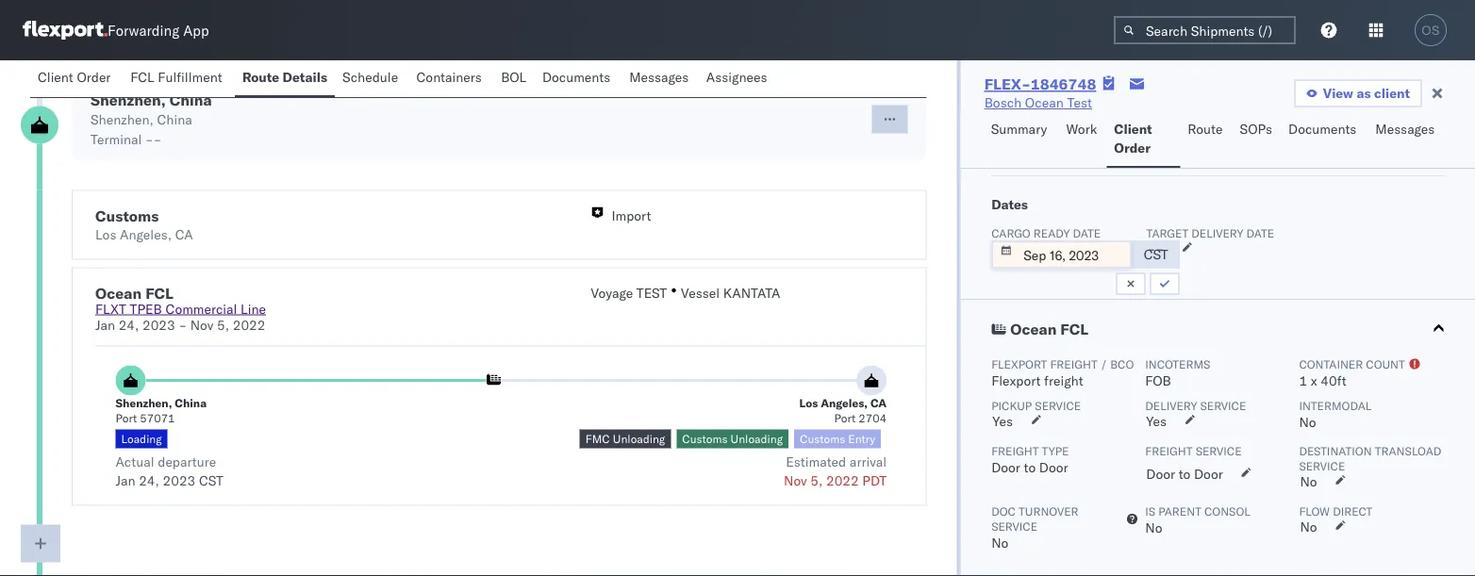 Task type: locate. For each thing, give the bounding box(es) containing it.
jan left the tpeb
[[95, 317, 115, 333]]

bco
[[1110, 357, 1134, 371]]

angeles,
[[120, 226, 172, 243], [821, 397, 868, 411]]

0 vertical spatial documents
[[542, 69, 610, 85]]

1 vertical spatial shenzhen,
[[91, 111, 154, 128]]

1 vertical spatial route
[[1188, 121, 1223, 137]]

fcl inside button
[[1060, 320, 1088, 339]]

ocean for ocean fcl
[[1010, 320, 1056, 339]]

0 vertical spatial angeles,
[[120, 226, 172, 243]]

1 horizontal spatial date
[[1246, 226, 1274, 240]]

1 yes from the left
[[992, 413, 1012, 430]]

cst down "departure"
[[199, 473, 223, 489]]

angeles, up the tpeb
[[120, 226, 172, 243]]

service
[[1195, 444, 1241, 458]]

messages left assignees
[[629, 69, 689, 85]]

0 vertical spatial route
[[242, 69, 279, 85]]

1 x 40ft
[[1299, 373, 1346, 389]]

ca up 2704
[[871, 397, 887, 411]]

1 vertical spatial ca
[[871, 397, 887, 411]]

china inside the shenzhen, china port 57071 loading actual departure jan 24, 2023 cst
[[175, 397, 207, 411]]

summary button
[[983, 112, 1059, 168]]

freight
[[1050, 357, 1097, 371], [1044, 373, 1083, 389]]

ocean for ocean fcl flxt tpeb commercial line jan 24, 2023 - nov 5, 2022
[[95, 284, 142, 303]]

no
[[1299, 414, 1316, 431], [1300, 474, 1317, 490], [1300, 519, 1317, 535], [1145, 520, 1162, 536], [991, 535, 1008, 551]]

0 vertical spatial client
[[38, 69, 73, 85]]

date up mmm d, yyyy text field
[[1072, 226, 1100, 240]]

0 horizontal spatial cst
[[199, 473, 223, 489]]

customs up estimated
[[800, 432, 845, 447]]

bol
[[501, 69, 526, 85]]

intermodal
[[1299, 399, 1371, 413]]

0 vertical spatial 2022
[[233, 317, 265, 333]]

service down flexport freight / bco flexport freight
[[1035, 399, 1081, 413]]

40ft
[[1320, 373, 1346, 389]]

0 vertical spatial 2023
[[142, 317, 175, 333]]

documents button right bol
[[535, 60, 622, 97]]

yes down pickup
[[992, 413, 1012, 430]]

documents button down view
[[1281, 112, 1368, 168]]

commercial
[[165, 301, 237, 317]]

flxt
[[95, 301, 126, 317]]

1 vertical spatial ocean
[[95, 284, 142, 303]]

0 vertical spatial order
[[77, 69, 111, 85]]

documents
[[542, 69, 610, 85], [1288, 121, 1357, 137]]

freight left type
[[991, 444, 1038, 458]]

1 vertical spatial los
[[799, 397, 818, 411]]

1 freight from the left
[[991, 444, 1038, 458]]

los inside los angeles, ca port 2704
[[799, 397, 818, 411]]

route button
[[1180, 112, 1232, 168]]

client right work
[[1114, 121, 1152, 137]]

door up is
[[1146, 466, 1175, 482]]

1 vertical spatial documents button
[[1281, 112, 1368, 168]]

2 port from the left
[[834, 412, 856, 426]]

date for target delivery date
[[1246, 226, 1274, 240]]

customs down terminal
[[95, 207, 159, 225]]

flex-
[[984, 75, 1031, 93]]

0 vertical spatial fcl
[[130, 69, 154, 85]]

order right work button
[[1114, 140, 1151, 156]]

customs right fmc unloading
[[682, 432, 728, 447]]

shenzhen, inside the shenzhen, china port 57071 loading actual departure jan 24, 2023 cst
[[116, 397, 172, 411]]

1 horizontal spatial freight
[[1145, 444, 1192, 458]]

client order button
[[30, 60, 123, 97], [1107, 112, 1180, 168]]

shenzhen, china shenzhen, china terminal --
[[91, 91, 212, 148]]

to
[[1023, 459, 1035, 476], [1178, 466, 1190, 482]]

order down forwarding app link
[[77, 69, 111, 85]]

china down fcl fulfillment 'button'
[[157, 111, 192, 128]]

1 vertical spatial client
[[1114, 121, 1152, 137]]

customs inside customs los angeles, ca
[[95, 207, 159, 225]]

1 horizontal spatial messages
[[1376, 121, 1435, 137]]

1 horizontal spatial client order
[[1114, 121, 1152, 156]]

consol
[[1204, 504, 1250, 518]]

nov down estimated
[[784, 473, 807, 489]]

2 vertical spatial shenzhen,
[[116, 397, 172, 411]]

flow direct
[[1299, 504, 1372, 518]]

ocean down flex-1846748 link
[[1025, 94, 1064, 111]]

fcl fulfillment
[[130, 69, 222, 85]]

nov left line
[[190, 317, 214, 333]]

ocean inside 'ocean fcl flxt tpeb commercial line jan 24, 2023 - nov 5, 2022'
[[95, 284, 142, 303]]

0 horizontal spatial angeles,
[[120, 226, 172, 243]]

0 horizontal spatial client order
[[38, 69, 111, 85]]

jan inside 'ocean fcl flxt tpeb commercial line jan 24, 2023 - nov 5, 2022'
[[95, 317, 115, 333]]

0 horizontal spatial client order button
[[30, 60, 123, 97]]

forwarding
[[108, 21, 179, 39]]

24,
[[119, 317, 139, 333], [139, 473, 159, 489]]

no down is
[[1145, 520, 1162, 536]]

1 vertical spatial client order button
[[1107, 112, 1180, 168]]

freight inside freight type door to door
[[991, 444, 1038, 458]]

0 vertical spatial client order
[[38, 69, 111, 85]]

1 vertical spatial 2022
[[826, 473, 859, 489]]

5, left line
[[217, 317, 229, 333]]

cst inside the shenzhen, china port 57071 loading actual departure jan 24, 2023 cst
[[199, 473, 223, 489]]

yes
[[992, 413, 1012, 430], [1146, 413, 1166, 430]]

0 horizontal spatial 2022
[[233, 317, 265, 333]]

documents right the bol button
[[542, 69, 610, 85]]

cst down the target
[[1143, 246, 1168, 263]]

1 horizontal spatial los
[[799, 397, 818, 411]]

messages button
[[622, 60, 699, 97], [1368, 112, 1445, 168]]

service down destination
[[1299, 459, 1345, 473]]

1 vertical spatial jan
[[116, 473, 135, 489]]

1 horizontal spatial nov
[[784, 473, 807, 489]]

los up flxt
[[95, 226, 116, 243]]

ca
[[175, 226, 193, 243], [871, 397, 887, 411]]

-
[[145, 131, 154, 148], [154, 131, 162, 148], [1147, 241, 1155, 257], [1155, 241, 1163, 257], [179, 317, 187, 333]]

1 unloading from the left
[[613, 432, 665, 447]]

0 horizontal spatial customs
[[95, 207, 159, 225]]

- inside 'ocean fcl flxt tpeb commercial line jan 24, 2023 - nov 5, 2022'
[[179, 317, 187, 333]]

0 vertical spatial 5,
[[217, 317, 229, 333]]

0 horizontal spatial port
[[116, 412, 137, 426]]

2 vertical spatial china
[[175, 397, 207, 411]]

door to door
[[1146, 466, 1223, 482]]

client order right work button
[[1114, 121, 1152, 156]]

terminal
[[91, 131, 142, 148]]

0 horizontal spatial unloading
[[613, 432, 665, 447]]

nov inside estimated arrival nov 5, 2022 pdt
[[784, 473, 807, 489]]

0 horizontal spatial to
[[1023, 459, 1035, 476]]

flexport
[[991, 357, 1047, 371], [991, 373, 1040, 389]]

customs entry
[[800, 432, 875, 447]]

1 vertical spatial documents
[[1288, 121, 1357, 137]]

china up 57071
[[175, 397, 207, 411]]

1 vertical spatial freight
[[1044, 373, 1083, 389]]

angeles, up 2704
[[821, 397, 868, 411]]

1 horizontal spatial 2022
[[826, 473, 859, 489]]

0 horizontal spatial 5,
[[217, 317, 229, 333]]

1 horizontal spatial port
[[834, 412, 856, 426]]

1 horizontal spatial ca
[[871, 397, 887, 411]]

1 vertical spatial flexport
[[991, 373, 1040, 389]]

container
[[1299, 357, 1363, 371]]

0 vertical spatial client order button
[[30, 60, 123, 97]]

1 port from the left
[[116, 412, 137, 426]]

freight up pickup service
[[1044, 373, 1083, 389]]

unloading for customs unloading
[[731, 432, 783, 447]]

0 vertical spatial freight
[[1050, 357, 1097, 371]]

2 horizontal spatial customs
[[800, 432, 845, 447]]

line
[[241, 301, 266, 317]]

2 date from the left
[[1246, 226, 1274, 240]]

container count
[[1299, 357, 1405, 371]]

0 vertical spatial nov
[[190, 317, 214, 333]]

no down intermodal
[[1299, 414, 1316, 431]]

0 vertical spatial shenzhen,
[[91, 91, 166, 109]]

route left sops
[[1188, 121, 1223, 137]]

estimated
[[786, 454, 846, 470]]

flex-1846748 link
[[984, 75, 1096, 93]]

0 vertical spatial cst
[[1143, 246, 1168, 263]]

delivery service
[[1145, 399, 1246, 413]]

2023 down "departure"
[[163, 473, 195, 489]]

5, inside 'ocean fcl flxt tpeb commercial line jan 24, 2023 - nov 5, 2022'
[[217, 317, 229, 333]]

fmc unloading
[[585, 432, 665, 447]]

jan inside the shenzhen, china port 57071 loading actual departure jan 24, 2023 cst
[[116, 473, 135, 489]]

documents for documents button to the right
[[1288, 121, 1357, 137]]

0 horizontal spatial yes
[[992, 413, 1012, 430]]

china
[[170, 91, 212, 109], [157, 111, 192, 128], [175, 397, 207, 411]]

0 horizontal spatial documents button
[[535, 60, 622, 97]]

2 unloading from the left
[[731, 432, 783, 447]]

0 horizontal spatial freight
[[991, 444, 1038, 458]]

1 horizontal spatial order
[[1114, 140, 1151, 156]]

1 horizontal spatial yes
[[1146, 413, 1166, 430]]

24, left commercial
[[119, 317, 139, 333]]

0 vertical spatial ca
[[175, 226, 193, 243]]

count
[[1366, 357, 1405, 371]]

1 vertical spatial messages button
[[1368, 112, 1445, 168]]

ca up 'ocean fcl flxt tpeb commercial line jan 24, 2023 - nov 5, 2022'
[[175, 226, 193, 243]]

0 horizontal spatial nov
[[190, 317, 214, 333]]

door down service at the bottom right of page
[[1194, 466, 1223, 482]]

1 vertical spatial fcl
[[145, 284, 173, 303]]

freight up door to door
[[1145, 444, 1192, 458]]

freight left /
[[1050, 357, 1097, 371]]

forwarding app
[[108, 21, 209, 39]]

client order down flexport. image
[[38, 69, 111, 85]]

1 horizontal spatial client order button
[[1107, 112, 1180, 168]]

2023 right flxt
[[142, 317, 175, 333]]

route
[[242, 69, 279, 85], [1188, 121, 1223, 137]]

fcl right flxt
[[145, 284, 173, 303]]

1 horizontal spatial unloading
[[731, 432, 783, 447]]

to down freight service
[[1178, 466, 1190, 482]]

intermodal no
[[1299, 399, 1371, 431]]

5, inside estimated arrival nov 5, 2022 pdt
[[811, 473, 823, 489]]

fcl up flexport freight / bco flexport freight
[[1060, 320, 1088, 339]]

messages
[[629, 69, 689, 85], [1376, 121, 1435, 137]]

5, down estimated
[[811, 473, 823, 489]]

2 flexport from the top
[[991, 373, 1040, 389]]

route details
[[242, 69, 327, 85]]

0 horizontal spatial los
[[95, 226, 116, 243]]

1 vertical spatial angeles,
[[821, 397, 868, 411]]

fcl
[[130, 69, 154, 85], [145, 284, 173, 303], [1060, 320, 1088, 339]]

delivery
[[1145, 399, 1197, 413]]

0 vertical spatial jan
[[95, 317, 115, 333]]

route for route
[[1188, 121, 1223, 137]]

shenzhen, for shenzhen, china port 57071 loading actual departure jan 24, 2023 cst
[[116, 397, 172, 411]]

1 vertical spatial cst
[[199, 473, 223, 489]]

2 freight from the left
[[1145, 444, 1192, 458]]

jan down actual
[[116, 473, 135, 489]]

2704
[[859, 412, 887, 426]]

1 vertical spatial china
[[157, 111, 192, 128]]

2 vertical spatial fcl
[[1060, 320, 1088, 339]]

1 horizontal spatial 5,
[[811, 473, 823, 489]]

0 vertical spatial los
[[95, 226, 116, 243]]

messages down client
[[1376, 121, 1435, 137]]

1 horizontal spatial customs
[[682, 432, 728, 447]]

os
[[1422, 23, 1440, 37]]

voyage test
[[591, 285, 667, 301]]

1 vertical spatial 24,
[[139, 473, 159, 489]]

fcl inside 'ocean fcl flxt tpeb commercial line jan 24, 2023 - nov 5, 2022'
[[145, 284, 173, 303]]

ocean inside button
[[1010, 320, 1056, 339]]

ocean up flexport freight / bco flexport freight
[[1010, 320, 1056, 339]]

2 yes from the left
[[1146, 413, 1166, 430]]

unloading
[[613, 432, 665, 447], [731, 432, 783, 447]]

0 horizontal spatial order
[[77, 69, 111, 85]]

unloading right fmc
[[613, 432, 665, 447]]

1 vertical spatial 2023
[[163, 473, 195, 489]]

bol button
[[493, 60, 535, 97]]

documents down view
[[1288, 121, 1357, 137]]

transload
[[1374, 444, 1441, 458]]

ocean down customs los angeles, ca
[[95, 284, 142, 303]]

date right delivery
[[1246, 226, 1274, 240]]

china for shenzhen, china shenzhen, china terminal --
[[170, 91, 212, 109]]

ca inside los angeles, ca port 2704
[[871, 397, 887, 411]]

freight for freight service
[[1145, 444, 1192, 458]]

client order button down flexport. image
[[30, 60, 123, 97]]

1 vertical spatial messages
[[1376, 121, 1435, 137]]

1 date from the left
[[1072, 226, 1100, 240]]

jan
[[95, 317, 115, 333], [116, 473, 135, 489]]

route left details
[[242, 69, 279, 85]]

0 horizontal spatial documents
[[542, 69, 610, 85]]

los up customs entry
[[799, 397, 818, 411]]

1 vertical spatial nov
[[784, 473, 807, 489]]

1 vertical spatial 5,
[[811, 473, 823, 489]]

yes down delivery
[[1146, 413, 1166, 430]]

0 horizontal spatial date
[[1072, 226, 1100, 240]]

port up loading
[[116, 412, 137, 426]]

unloading left customs entry
[[731, 432, 783, 447]]

customs for customs los angeles, ca
[[95, 207, 159, 225]]

0 horizontal spatial messages button
[[622, 60, 699, 97]]

0 vertical spatial 24,
[[119, 317, 139, 333]]

door
[[991, 459, 1020, 476], [1039, 459, 1068, 476], [1146, 466, 1175, 482], [1194, 466, 1223, 482]]

fcl up shenzhen, china shenzhen, china terminal -- at the top left
[[130, 69, 154, 85]]

1 horizontal spatial documents button
[[1281, 112, 1368, 168]]

2 vertical spatial ocean
[[1010, 320, 1056, 339]]

--
[[1147, 241, 1163, 257]]

china down fulfillment
[[170, 91, 212, 109]]

client order button right work
[[1107, 112, 1180, 168]]

messages button left assignees
[[622, 60, 699, 97]]

messages button down client
[[1368, 112, 1445, 168]]

to up turnover in the bottom of the page
[[1023, 459, 1035, 476]]

0 horizontal spatial ca
[[175, 226, 193, 243]]

sops button
[[1232, 112, 1281, 168]]

service down doc
[[991, 519, 1037, 533]]

shenzhen,
[[91, 91, 166, 109], [91, 111, 154, 128], [116, 397, 172, 411]]

24, down actual
[[139, 473, 159, 489]]

ca inside customs los angeles, ca
[[175, 226, 193, 243]]

1 vertical spatial client order
[[1114, 121, 1152, 156]]

1 horizontal spatial documents
[[1288, 121, 1357, 137]]

0 vertical spatial china
[[170, 91, 212, 109]]

0 vertical spatial ocean
[[1025, 94, 1064, 111]]

0 vertical spatial flexport
[[991, 357, 1047, 371]]

port up customs entry
[[834, 412, 856, 426]]

kantata
[[723, 285, 780, 301]]

no up flow
[[1300, 474, 1317, 490]]

1 vertical spatial order
[[1114, 140, 1151, 156]]

client down flexport. image
[[38, 69, 73, 85]]

1 flexport from the top
[[991, 357, 1047, 371]]

1 horizontal spatial angeles,
[[821, 397, 868, 411]]

0 vertical spatial messages
[[629, 69, 689, 85]]

0 horizontal spatial route
[[242, 69, 279, 85]]



Task type: describe. For each thing, give the bounding box(es) containing it.
unloading for fmc unloading
[[613, 432, 665, 447]]

sops
[[1240, 121, 1272, 137]]

cargo ready date
[[991, 226, 1100, 240]]

containers
[[416, 69, 482, 85]]

ocean fcl button
[[961, 300, 1475, 357]]

work button
[[1059, 112, 1107, 168]]

/
[[1100, 357, 1107, 371]]

no down flow
[[1300, 519, 1317, 535]]

assignees button
[[699, 60, 778, 97]]

1
[[1299, 373, 1307, 389]]

actual
[[116, 454, 154, 470]]

delivery
[[1191, 226, 1243, 240]]

port inside los angeles, ca port 2704
[[834, 412, 856, 426]]

fcl fulfillment button
[[123, 60, 235, 97]]

view as client
[[1323, 85, 1410, 101]]

angeles, inside los angeles, ca port 2704
[[821, 397, 868, 411]]

customs los angeles, ca
[[95, 207, 193, 243]]

MMM D, YYYY text field
[[991, 241, 1132, 269]]

as
[[1357, 85, 1371, 101]]

bosch ocean test link
[[984, 93, 1092, 112]]

vessel
[[681, 285, 720, 301]]

target
[[1146, 226, 1188, 240]]

shenzhen, china port 57071 loading actual departure jan 24, 2023 cst
[[116, 397, 223, 489]]

test
[[1067, 94, 1092, 111]]

angeles, inside customs los angeles, ca
[[120, 226, 172, 243]]

details
[[283, 69, 327, 85]]

bosch ocean test
[[984, 94, 1092, 111]]

client
[[1374, 85, 1410, 101]]

los inside customs los angeles, ca
[[95, 226, 116, 243]]

freight type door to door
[[991, 444, 1069, 476]]

os button
[[1409, 8, 1453, 52]]

service inside destination transload service
[[1299, 459, 1345, 473]]

fcl for ocean fcl flxt tpeb commercial line jan 24, 2023 - nov 5, 2022
[[145, 284, 173, 303]]

yes for pickup
[[992, 413, 1012, 430]]

2023 inside the shenzhen, china port 57071 loading actual departure jan 24, 2023 cst
[[163, 473, 195, 489]]

to inside freight type door to door
[[1023, 459, 1035, 476]]

door down type
[[1039, 459, 1068, 476]]

type
[[1041, 444, 1069, 458]]

doc
[[991, 504, 1015, 518]]

route for route details
[[242, 69, 279, 85]]

summary
[[991, 121, 1047, 137]]

destination transload service
[[1299, 444, 1441, 473]]

yes for delivery
[[1146, 413, 1166, 430]]

ocean fcl flxt tpeb commercial line jan 24, 2023 - nov 5, 2022
[[95, 284, 266, 333]]

dates
[[991, 196, 1028, 213]]

flexport freight / bco flexport freight
[[991, 357, 1134, 389]]

customs for customs entry
[[800, 432, 845, 447]]

work
[[1066, 121, 1097, 137]]

Search Shipments (/) text field
[[1114, 16, 1296, 44]]

tpeb
[[130, 301, 162, 317]]

route details button
[[235, 60, 335, 97]]

vessel kantata
[[681, 285, 780, 301]]

57071
[[140, 412, 175, 426]]

arrival
[[850, 454, 887, 470]]

1 horizontal spatial cst
[[1143, 246, 1168, 263]]

turnover
[[1018, 504, 1078, 518]]

import
[[612, 208, 651, 224]]

voyage
[[591, 285, 633, 301]]

freight for freight type door to door
[[991, 444, 1038, 458]]

24, inside 'ocean fcl flxt tpeb commercial line jan 24, 2023 - nov 5, 2022'
[[119, 317, 139, 333]]

bosch
[[984, 94, 1022, 111]]

china for shenzhen, china port 57071 loading actual departure jan 24, 2023 cst
[[175, 397, 207, 411]]

target delivery date
[[1146, 226, 1274, 240]]

flow
[[1299, 504, 1330, 518]]

service up service at the bottom right of page
[[1200, 399, 1246, 413]]

incoterms
[[1145, 357, 1210, 371]]

2022 inside estimated arrival nov 5, 2022 pdt
[[826, 473, 859, 489]]

parent
[[1158, 504, 1201, 518]]

24, inside the shenzhen, china port 57071 loading actual departure jan 24, 2023 cst
[[139, 473, 159, 489]]

0 horizontal spatial messages
[[629, 69, 689, 85]]

cargo
[[991, 226, 1030, 240]]

0 horizontal spatial client
[[38, 69, 73, 85]]

incoterms fob
[[1145, 357, 1210, 389]]

0 vertical spatial documents button
[[535, 60, 622, 97]]

date for cargo ready date
[[1072, 226, 1100, 240]]

no down doc
[[991, 535, 1008, 551]]

1 horizontal spatial messages button
[[1368, 112, 1445, 168]]

port inside the shenzhen, china port 57071 loading actual departure jan 24, 2023 cst
[[116, 412, 137, 426]]

no inside intermodal no
[[1299, 414, 1316, 431]]

x
[[1310, 373, 1317, 389]]

customs unloading
[[682, 432, 783, 447]]

2022 inside 'ocean fcl flxt tpeb commercial line jan 24, 2023 - nov 5, 2022'
[[233, 317, 265, 333]]

0 vertical spatial messages button
[[622, 60, 699, 97]]

flex-1846748
[[984, 75, 1096, 93]]

view
[[1323, 85, 1353, 101]]

client order for the bottommost client order button
[[1114, 121, 1152, 156]]

is
[[1145, 504, 1155, 518]]

customs for customs unloading
[[682, 432, 728, 447]]

2023 inside 'ocean fcl flxt tpeb commercial line jan 24, 2023 - nov 5, 2022'
[[142, 317, 175, 333]]

door up doc
[[991, 459, 1020, 476]]

view as client button
[[1294, 79, 1422, 108]]

flexport. image
[[23, 21, 108, 40]]

service inside doc turnover service
[[991, 519, 1037, 533]]

ready
[[1033, 226, 1070, 240]]

forwarding app link
[[23, 21, 209, 40]]

destination
[[1299, 444, 1372, 458]]

pickup
[[991, 399, 1032, 413]]

no inside is parent consol no
[[1145, 520, 1162, 536]]

flxt tpeb commercial line link
[[95, 301, 266, 317]]

test
[[637, 285, 667, 301]]

pdt
[[862, 473, 887, 489]]

client order for leftmost client order button
[[38, 69, 111, 85]]

los angeles, ca port 2704
[[799, 397, 887, 426]]

estimated arrival nov 5, 2022 pdt
[[784, 454, 887, 489]]

fcl inside 'button'
[[130, 69, 154, 85]]

doc turnover service
[[991, 504, 1078, 533]]

documents for the top documents button
[[542, 69, 610, 85]]

fmc
[[585, 432, 610, 447]]

is parent consol no
[[1145, 504, 1250, 536]]

1 horizontal spatial to
[[1178, 466, 1190, 482]]

fcl for ocean fcl
[[1060, 320, 1088, 339]]

fob
[[1145, 373, 1171, 389]]

containers button
[[409, 60, 493, 97]]

loading
[[121, 432, 162, 447]]

shenzhen, for shenzhen, china shenzhen, china terminal --
[[91, 91, 166, 109]]

pickup service
[[991, 399, 1081, 413]]

1 horizontal spatial client
[[1114, 121, 1152, 137]]

app
[[183, 21, 209, 39]]

fulfillment
[[158, 69, 222, 85]]

ocean fcl
[[1010, 320, 1088, 339]]

nov inside 'ocean fcl flxt tpeb commercial line jan 24, 2023 - nov 5, 2022'
[[190, 317, 214, 333]]

1846748
[[1031, 75, 1096, 93]]



Task type: vqa. For each thing, say whether or not it's contained in the screenshot.
documents to the left
yes



